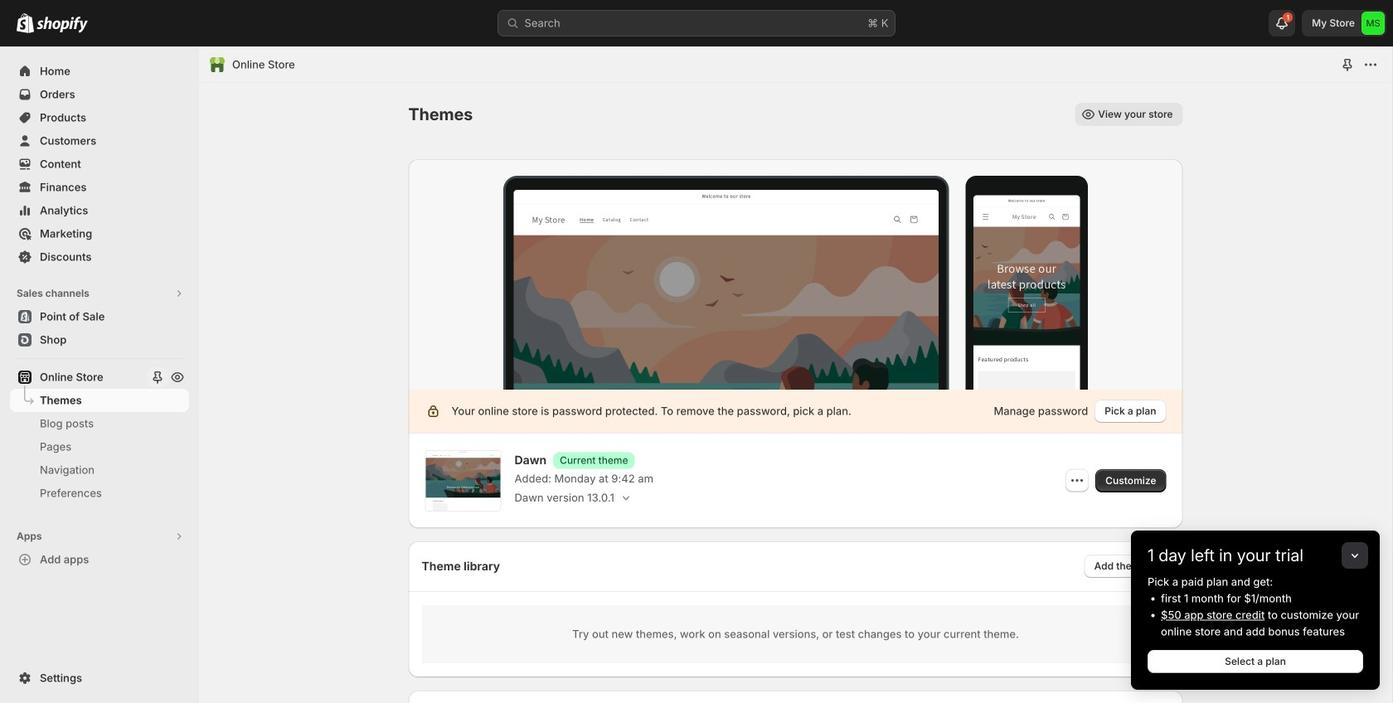 Task type: describe. For each thing, give the bounding box(es) containing it.
my store image
[[1362, 12, 1385, 35]]

shopify image
[[17, 13, 34, 33]]



Task type: locate. For each thing, give the bounding box(es) containing it.
shopify image
[[37, 16, 88, 33]]

online store image
[[209, 56, 226, 73]]



Task type: vqa. For each thing, say whether or not it's contained in the screenshot.
bottom will
no



